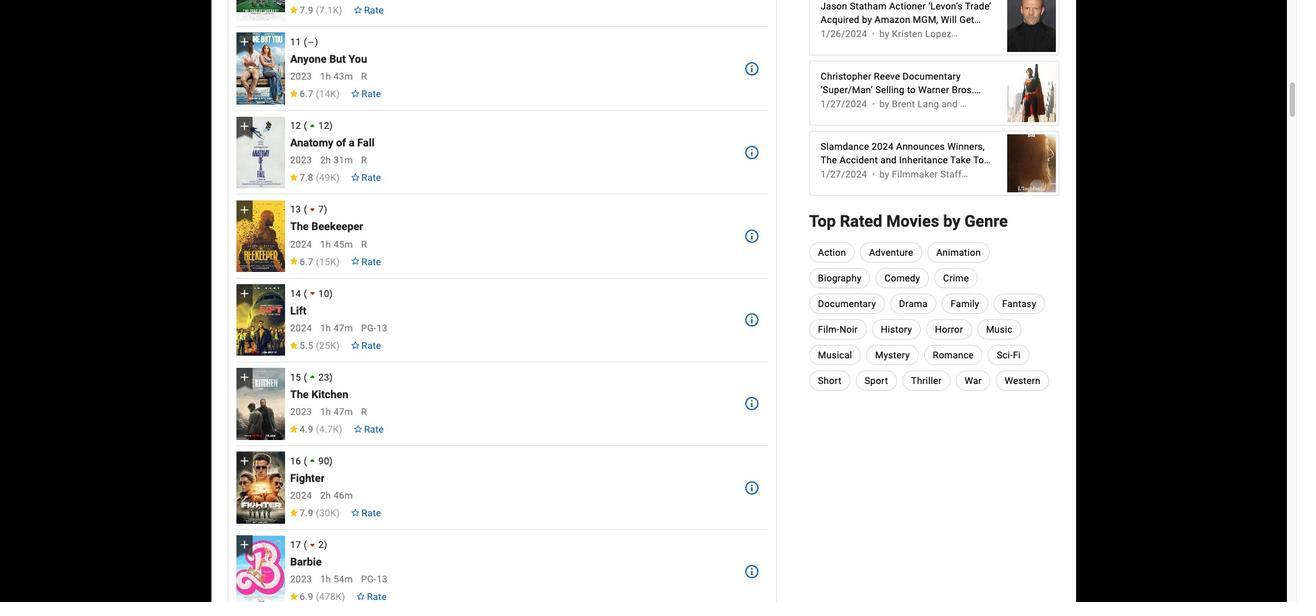 Task type: locate. For each thing, give the bounding box(es) containing it.
filmmaker
[[892, 169, 938, 180]]

) down 4.7k
[[329, 456, 333, 467]]

25k
[[319, 340, 336, 351]]

ranking 15 element
[[290, 371, 736, 385]]

star inline image for fighter
[[289, 510, 298, 517]]

1 vertical spatial 2h
[[320, 491, 331, 502]]

2h 46m
[[320, 491, 353, 502]]

31m
[[334, 155, 353, 166]]

top
[[974, 155, 990, 166], [809, 212, 836, 231]]

family
[[951, 299, 980, 309]]

0 vertical spatial the
[[821, 155, 837, 166]]

0 vertical spatial add image
[[238, 119, 251, 133]]

star border inline image
[[351, 258, 360, 265], [353, 426, 363, 433], [351, 510, 360, 517]]

group left 12 (
[[236, 117, 285, 189]]

0 horizontal spatial documentary
[[818, 299, 876, 309]]

rate right 15k
[[362, 257, 381, 267]]

0 vertical spatial imdb rating: 6.7 element
[[289, 89, 340, 99]]

1 r from the top
[[361, 71, 367, 82]]

2h
[[320, 155, 331, 166], [320, 491, 331, 502]]

43m
[[334, 71, 353, 82]]

star inline image inside imdb rating: 7.8 element
[[289, 174, 298, 181]]

add image left 14 on the left of the page
[[238, 287, 251, 301]]

imdb rating: 7.9 element for the 'rate' button corresponding to fighter
[[289, 508, 340, 519]]

for
[[866, 98, 880, 109]]

2 add image from the top
[[238, 287, 251, 301]]

top inside slamdance 2024 announces winners, the accident and inheritance take top prizes
[[974, 155, 990, 166]]

2023
[[290, 71, 312, 82], [290, 155, 312, 166], [290, 407, 312, 418], [290, 575, 312, 585]]

group for barbie
[[236, 536, 285, 603]]

6.7 left 14k
[[300, 89, 313, 99]]

) up 'but'
[[339, 5, 343, 16]]

1h for the kitchen
[[320, 407, 331, 418]]

group left star inline image
[[236, 201, 285, 273]]

2 6.7 from the top
[[300, 257, 313, 267]]

0 horizontal spatial and
[[881, 155, 897, 166]]

) inside ranking 13 element
[[324, 204, 327, 215]]

17 (
[[290, 540, 307, 551]]

short
[[818, 376, 842, 387]]

fantasy button
[[994, 294, 1046, 314]]

5 1h from the top
[[320, 575, 331, 585]]

0 vertical spatial pg-13
[[361, 323, 388, 334]]

'levon's
[[929, 1, 963, 12]]

2023 down barbie link
[[290, 575, 312, 585]]

1 vertical spatial arrow drop down image
[[306, 287, 320, 301]]

imdb rating: 4.9 element
[[289, 424, 343, 435]]

western
[[1005, 376, 1041, 387]]

0 horizontal spatial 12
[[290, 120, 301, 131]]

christopher
[[821, 71, 872, 82]]

the down 13 (
[[290, 221, 309, 233]]

1 imdb rating: 7.9 element from the top
[[289, 5, 343, 16]]

3 star inline image from the top
[[289, 174, 298, 181]]

7 group from the top
[[236, 536, 285, 603]]

2 pg-13 from the top
[[361, 575, 388, 585]]

12 left moved up 12 in ranking element
[[290, 120, 301, 131]]

by left filmmaker
[[880, 169, 890, 180]]

star inline image left 4.9
[[289, 426, 298, 433]]

anatomy of a fall
[[290, 137, 375, 149]]

see more information about lift image
[[744, 312, 760, 329]]

rate for the beekeeper
[[362, 257, 381, 267]]

by for reeve
[[880, 99, 890, 110]]

( for 7.9 ( 30k )
[[316, 508, 319, 519]]

(
[[316, 5, 319, 16], [304, 37, 307, 47], [316, 89, 319, 99], [304, 120, 307, 131], [316, 173, 319, 183], [304, 204, 307, 215], [316, 257, 319, 267], [304, 288, 307, 299], [316, 340, 319, 351], [304, 372, 307, 383], [316, 424, 319, 435], [304, 456, 307, 467], [316, 508, 319, 519], [304, 540, 307, 551]]

top down winners,
[[974, 155, 990, 166]]

1 vertical spatial 47m
[[334, 407, 353, 418]]

6 star inline image from the top
[[289, 510, 298, 517]]

1 vertical spatial arrow drop up image
[[306, 371, 320, 385]]

12 inside moved up 12 in ranking element
[[318, 120, 329, 131]]

13 for barbie
[[377, 575, 388, 585]]

1 group from the top
[[236, 33, 285, 105]]

1/27/2024 up sundance
[[821, 99, 867, 110]]

4 1h from the top
[[320, 407, 331, 418]]

1 12 from the left
[[290, 120, 301, 131]]

by for statham
[[880, 29, 890, 40]]

2 arrow drop up image from the top
[[306, 371, 320, 385]]

2h left 31m
[[320, 155, 331, 166]]

47m down the "kitchen"
[[334, 407, 353, 418]]

2 vertical spatial 13
[[377, 575, 388, 585]]

1 2h from the top
[[320, 155, 331, 166]]

( inside ranking 13 element
[[304, 204, 307, 215]]

rated
[[840, 212, 883, 231]]

star inline image for the kitchen
[[289, 426, 298, 433]]

3 1h from the top
[[320, 323, 331, 334]]

49k
[[319, 173, 336, 183]]

1 vertical spatial 13
[[377, 323, 388, 334]]

romance
[[933, 350, 974, 361]]

( inside the ranking 15 element
[[304, 372, 307, 383]]

0 vertical spatial 47m
[[334, 323, 353, 334]]

1 vertical spatial imdb rating: 6.7 element
[[289, 257, 340, 267]]

0 vertical spatial 7.9
[[300, 5, 313, 16]]

star inline image
[[289, 6, 298, 14], [289, 90, 298, 97], [289, 174, 298, 181], [289, 342, 298, 349], [289, 426, 298, 433], [289, 510, 298, 517], [289, 593, 298, 601]]

see more information about fighter image
[[744, 480, 760, 496]]

arrow drop down image
[[306, 203, 320, 217], [306, 287, 320, 301], [306, 538, 320, 553]]

top rated movies by genre
[[809, 212, 1008, 231]]

) up 'anatomy of a fall' at the left of page
[[329, 120, 333, 131]]

premiere
[[866, 112, 906, 122]]

documentary
[[903, 71, 961, 82], [818, 299, 876, 309]]

6 group from the top
[[236, 452, 285, 524]]

1 horizontal spatial documentary
[[903, 71, 961, 82]]

inheritance
[[899, 155, 948, 166]]

1 vertical spatial top
[[809, 212, 836, 231]]

top up action "button"
[[809, 212, 836, 231]]

star border inline image down 31m
[[351, 174, 360, 181]]

1 7.9 from the top
[[300, 5, 313, 16]]

documentary up warner
[[903, 71, 961, 82]]

5 star inline image from the top
[[289, 426, 298, 433]]

arrow drop up image up anatomy
[[306, 119, 320, 133]]

rate down fall
[[362, 173, 381, 183]]

by up premiere
[[880, 99, 890, 110]]

imdb rating: 7.9 element for the 'rate' button on the right of '7.1k' at top
[[289, 5, 343, 16]]

7
[[318, 204, 324, 215]]

) down "1h 45m"
[[336, 257, 340, 267]]

4 add image from the top
[[238, 539, 251, 552]]

2h for fighter
[[320, 491, 331, 502]]

the beekeeper
[[290, 221, 363, 233]]

theatrical
[[821, 28, 865, 39]]

3 2023 from the top
[[290, 407, 312, 418]]

rate button right 30k
[[345, 502, 387, 526]]

star border inline image down 43m
[[351, 90, 360, 97]]

rate button for anyone but you
[[345, 82, 387, 106]]

2024 for lift
[[290, 323, 312, 334]]

rate button right 4.7k
[[348, 418, 389, 442]]

1 vertical spatial pg-13
[[361, 575, 388, 585]]

the
[[821, 155, 837, 166], [290, 221, 309, 233], [290, 388, 309, 401]]

barbie link
[[290, 556, 322, 569]]

add image left 12 (
[[238, 119, 251, 133]]

star border inline image for lift
[[351, 342, 360, 349]]

1 imdb rating: 6.7 element from the top
[[289, 89, 340, 99]]

16
[[290, 456, 301, 467]]

biography button
[[809, 268, 871, 289]]

imdb rating: 7.9 element
[[289, 5, 343, 16], [289, 508, 340, 519]]

7.9 ( 30k )
[[300, 508, 340, 519]]

2 vertical spatial arrow drop up image
[[306, 454, 320, 469]]

sci-
[[997, 350, 1013, 361]]

star border inline image for barbie
[[356, 593, 366, 601]]

2 add image from the top
[[238, 203, 251, 217]]

rate button for anatomy of a fall
[[345, 166, 387, 190]]

musical button
[[809, 345, 861, 366]]

rate button down fall
[[345, 166, 387, 190]]

( for 4.9 ( 4.7k )
[[316, 424, 319, 435]]

star inline image left 7.8
[[289, 174, 298, 181]]

imdb rating: 6.9 element
[[289, 592, 345, 603]]

2 r from the top
[[361, 155, 367, 166]]

group left lift link
[[236, 284, 285, 356]]

2 vertical spatial add image
[[238, 455, 251, 468]]

war button
[[956, 371, 991, 391]]

1 add image from the top
[[238, 119, 251, 133]]

crime button
[[935, 268, 978, 289]]

3 arrow drop down image from the top
[[306, 538, 320, 553]]

music button
[[978, 320, 1022, 340]]

star border inline image for anyone but you
[[351, 90, 360, 97]]

2023 down anyone
[[290, 71, 312, 82]]

star inline image inside imdb rating: 5.5 element
[[289, 342, 298, 349]]

rate for anatomy of a fall
[[362, 173, 381, 183]]

4 group from the top
[[236, 284, 285, 356]]

star border inline image down 45m
[[351, 258, 360, 265]]

1h 47m for the kitchen
[[320, 407, 353, 418]]

1 vertical spatial the
[[290, 221, 309, 233]]

rate down the you on the left
[[362, 89, 381, 99]]

1/27/2024 for the
[[821, 169, 867, 180]]

4 2023 from the top
[[290, 575, 312, 585]]

1h down the "kitchen"
[[320, 407, 331, 418]]

documentary up the noir
[[818, 299, 876, 309]]

by down statham
[[862, 14, 872, 25]]

get
[[960, 14, 975, 25]]

star inline image inside imdb rating: 6.7 element
[[289, 90, 298, 97]]

0 vertical spatial arrow drop down image
[[306, 203, 320, 217]]

ranking 16 element
[[290, 454, 736, 469]]

0 vertical spatial imdb rating: 7.9 element
[[289, 5, 343, 16]]

15k
[[319, 257, 336, 267]]

see more information about anyone but you image
[[744, 61, 760, 77]]

imdb rating: 6.7 element down "1h 45m"
[[289, 257, 340, 267]]

6.7 ( 14k )
[[300, 89, 340, 99]]

arrow drop up image
[[306, 119, 320, 133], [306, 371, 320, 385], [306, 454, 320, 469]]

rate button right 25k
[[345, 334, 387, 358]]

2024 inside slamdance 2024 announces winners, the accident and inheritance take top prizes
[[872, 141, 894, 152]]

1 vertical spatial imdb rating: 7.9 element
[[289, 508, 340, 519]]

will
[[941, 14, 957, 25]]

2h for anatomy of a fall
[[320, 155, 331, 166]]

( for 7.9 ( 7.1k )
[[316, 5, 319, 16]]

2 pg- from the top
[[361, 575, 377, 585]]

add image
[[238, 35, 251, 49], [238, 287, 251, 301], [238, 371, 251, 385], [238, 539, 251, 552]]

0 vertical spatial arrow drop up image
[[306, 119, 320, 133]]

add image for lift
[[238, 287, 251, 301]]

2h left 46m
[[320, 491, 331, 502]]

1 star inline image from the top
[[289, 6, 298, 14]]

) up the beekeeper
[[324, 204, 327, 215]]

comedy button
[[876, 268, 929, 289]]

3 r from the top
[[361, 239, 367, 250]]

) down 2h 46m
[[336, 508, 340, 519]]

star border inline image down 46m
[[351, 510, 360, 517]]

add image for the
[[238, 203, 251, 217]]

1 1/27/2024 from the top
[[821, 99, 867, 110]]

( for 12 (
[[304, 120, 307, 131]]

slamdance
[[821, 141, 869, 152]]

2 vertical spatial arrow drop down image
[[306, 538, 320, 553]]

arrow drop up image for the
[[306, 371, 320, 385]]

genre
[[965, 212, 1008, 231]]

1 vertical spatial star border inline image
[[353, 426, 363, 433]]

group left 16
[[236, 452, 285, 524]]

musical
[[818, 350, 852, 361]]

2 7.9 from the top
[[300, 508, 313, 519]]

pg-13 for barbie
[[361, 575, 388, 585]]

2023 up 7.8
[[290, 155, 312, 166]]

2 arrow drop down image from the top
[[306, 287, 320, 301]]

2024 for the beekeeper
[[290, 239, 312, 250]]

imdb rating: 7.9 element down 2h 46m
[[289, 508, 340, 519]]

1h down "anyone but you" link
[[320, 71, 331, 82]]

1 6.7 from the top
[[300, 89, 313, 99]]

6.7 right star inline image
[[300, 257, 313, 267]]

1 vertical spatial documentary
[[818, 299, 876, 309]]

2024 up star inline image
[[290, 239, 312, 250]]

11 (
[[290, 37, 307, 47]]

1 vertical spatial 7.9
[[300, 508, 313, 519]]

arrow drop down image for lift
[[306, 287, 320, 301]]

1 47m from the top
[[334, 323, 353, 334]]

add image down the zone of interest (2023) image
[[238, 35, 251, 49]]

13 for lift
[[377, 323, 388, 334]]

ranking 13 element
[[290, 203, 736, 217]]

3 add image from the top
[[238, 455, 251, 468]]

rate right 30k
[[362, 508, 381, 519]]

1 add image from the top
[[238, 35, 251, 49]]

rate for lift
[[362, 340, 381, 351]]

0 vertical spatial 1h 47m
[[320, 323, 353, 334]]

rate button for fighter
[[345, 502, 387, 526]]

( inside ranking 12 element
[[304, 120, 307, 131]]

christopher reeve documentary 'super/man' selling to warner bros. discovery for roughly $15 million after sundance premiere
[[821, 71, 992, 122]]

2 imdb rating: 7.9 element from the top
[[289, 508, 340, 519]]

7.9
[[300, 5, 313, 16], [300, 508, 313, 519]]

imdb rating: 6.7 element
[[289, 89, 340, 99], [289, 257, 340, 267]]

0 vertical spatial and
[[942, 99, 958, 110]]

by brent lang and rebecca rubin
[[880, 99, 1025, 110]]

sport
[[865, 376, 888, 387]]

2024 down fighter link
[[290, 491, 312, 502]]

add image for the kitchen
[[238, 371, 251, 385]]

jason statham at an event for the beekeeper (2024) image
[[1008, 0, 1057, 59]]

( inside ranking 17 element
[[304, 540, 307, 551]]

2 1/27/2024 from the top
[[821, 169, 867, 180]]

47m up 25k
[[334, 323, 353, 334]]

star border inline image right 25k
[[351, 342, 360, 349]]

star border inline image
[[353, 6, 363, 14], [351, 90, 360, 97], [351, 174, 360, 181], [351, 342, 360, 349], [356, 593, 366, 601]]

release
[[867, 28, 901, 39]]

0 vertical spatial pg-
[[361, 323, 377, 334]]

imdb rating: 7.9 element up the no rank change element
[[289, 5, 343, 16]]

1/27/2024 down accident
[[821, 169, 867, 180]]

3 arrow drop up image from the top
[[306, 454, 320, 469]]

thriller
[[911, 376, 942, 387]]

by filmmaker staff
[[880, 169, 962, 180]]

ranking 11 element
[[290, 37, 736, 47]]

5 group from the top
[[236, 368, 285, 440]]

star inline image left 5.5
[[289, 342, 298, 349]]

arrow drop up image for anatomy
[[306, 119, 320, 133]]

1 vertical spatial 1h 47m
[[320, 407, 353, 418]]

7.9 for 7.9 ( 7.1k )
[[300, 5, 313, 16]]

12 (
[[290, 120, 307, 131]]

2 12 from the left
[[318, 120, 329, 131]]

group left 15
[[236, 368, 285, 440]]

2023 for anyone
[[290, 71, 312, 82]]

1 1h from the top
[[320, 71, 331, 82]]

see more information about anatomy of a fall image
[[744, 144, 760, 161]]

moved up 12 in ranking element
[[306, 119, 329, 133]]

1 vertical spatial add image
[[238, 203, 251, 217]]

1 arrow drop down image from the top
[[306, 203, 320, 217]]

the inside slamdance 2024 announces winners, the accident and inheritance take top prizes
[[821, 155, 837, 166]]

2 star inline image from the top
[[289, 90, 298, 97]]

0 vertical spatial 2h
[[320, 155, 331, 166]]

7.9 left 30k
[[300, 508, 313, 519]]

13 (
[[290, 204, 307, 215]]

star inline image down barbie link
[[289, 593, 298, 601]]

1 vertical spatial and
[[881, 155, 897, 166]]

rate button right 15k
[[345, 250, 387, 274]]

7.8 ( 49k )
[[300, 173, 340, 183]]

30k
[[319, 508, 336, 519]]

2024 down lift link
[[290, 323, 312, 334]]

rate
[[364, 5, 384, 16], [362, 89, 381, 99], [362, 173, 381, 183], [362, 257, 381, 267], [362, 340, 381, 351], [364, 424, 384, 435], [362, 508, 381, 519]]

3 add image from the top
[[238, 371, 251, 385]]

rate button down the you on the left
[[345, 82, 387, 106]]

rate button right '7.1k' at top
[[348, 0, 389, 22]]

1 vertical spatial pg-
[[361, 575, 377, 585]]

the up prizes at the top
[[821, 155, 837, 166]]

0 vertical spatial 1/27/2024
[[821, 99, 867, 110]]

12 up 'anatomy of a fall' at the left of page
[[318, 120, 329, 131]]

3 group from the top
[[236, 201, 285, 273]]

lift
[[290, 304, 306, 317]]

2 1h 47m from the top
[[320, 407, 353, 418]]

and right accident
[[881, 155, 897, 166]]

1h up 25k
[[320, 323, 331, 334]]

1 vertical spatial 6.7
[[300, 257, 313, 267]]

2023 for the
[[290, 407, 312, 418]]

1 pg- from the top
[[361, 323, 377, 334]]

) right 5.5
[[336, 340, 340, 351]]

) down 15k
[[329, 288, 333, 299]]

star border inline image for anatomy of a fall
[[351, 174, 360, 181]]

( inside ranking 14 element
[[304, 288, 307, 299]]

star inline image left "7.9 ( 7.1k )"
[[289, 6, 298, 14]]

add image left 16
[[238, 455, 251, 468]]

( inside ranking 16 element
[[304, 456, 307, 467]]

glen powell and sydney sweeney in anyone but you (2023) image
[[236, 33, 285, 105]]

2 47m from the top
[[334, 407, 353, 418]]

rate right 4.7k
[[364, 424, 384, 435]]

( for 11 (
[[304, 37, 307, 47]]

1/27/2024
[[821, 99, 867, 110], [821, 169, 867, 180]]

star inline image left 6.7 ( 14k )
[[289, 90, 298, 97]]

anyone
[[290, 53, 327, 66]]

1h 43m
[[320, 71, 353, 82]]

lopez
[[925, 29, 952, 40]]

12 for 12
[[318, 120, 329, 131]]

arrow drop down image right 14 on the left of the page
[[306, 287, 320, 301]]

( for 6.7 ( 14k )
[[316, 89, 319, 99]]

) inside the ranking 15 element
[[329, 372, 333, 383]]

6.7 for the
[[300, 257, 313, 267]]

17
[[290, 540, 301, 551]]

7.9 left '7.1k' at top
[[300, 5, 313, 16]]

1 2023 from the top
[[290, 71, 312, 82]]

0 vertical spatial star border inline image
[[351, 258, 360, 265]]

12 for 12 (
[[290, 120, 301, 131]]

star inline image left the 7.9 ( 30k )
[[289, 510, 298, 517]]

1h for the beekeeper
[[320, 239, 331, 250]]

2 2h from the top
[[320, 491, 331, 502]]

1h 47m up 25k
[[320, 323, 353, 334]]

film-noir
[[818, 324, 858, 335]]

2024 up accident
[[872, 141, 894, 152]]

r
[[361, 71, 367, 82], [361, 155, 367, 166], [361, 239, 367, 250], [361, 407, 367, 418]]

add image left the 17
[[238, 539, 251, 552]]

54m
[[334, 575, 353, 585]]

and down bros.
[[942, 99, 958, 110]]

ryan gosling and margot robbie in barbie (2023) image
[[236, 536, 285, 603]]

) inside ranking 14 element
[[329, 288, 333, 299]]

rate button
[[348, 0, 389, 22], [345, 82, 387, 106], [345, 166, 387, 190], [345, 250, 387, 274], [345, 334, 387, 358], [348, 418, 389, 442], [345, 502, 387, 526]]

rate right 25k
[[362, 340, 381, 351]]

arrow drop down image up the beekeeper
[[306, 203, 320, 217]]

star inline image inside "imdb rating: 4.9" element
[[289, 426, 298, 433]]

0 vertical spatial 6.7
[[300, 89, 313, 99]]

pg-13 for lift
[[361, 323, 388, 334]]

romance button
[[924, 345, 983, 366]]

1h 47m down the "kitchen"
[[320, 407, 353, 418]]

4 star inline image from the top
[[289, 342, 298, 349]]

sundance
[[821, 112, 864, 122]]

2 group from the top
[[236, 117, 285, 189]]

2 vertical spatial the
[[290, 388, 309, 401]]

and inside slamdance 2024 announces winners, the accident and inheritance take top prizes
[[881, 155, 897, 166]]

imdb rating: 6.7 element for the
[[289, 257, 340, 267]]

) inside ranking 17 element
[[324, 540, 327, 551]]

2023 up 4.9
[[290, 407, 312, 418]]

1/27/2024 for selling
[[821, 99, 867, 110]]

2 2023 from the top
[[290, 155, 312, 166]]

documentary inside documentary button
[[818, 299, 876, 309]]

1 horizontal spatial top
[[974, 155, 990, 166]]

star border inline image right 4.7k
[[353, 426, 363, 433]]

1h down the beekeeper link
[[320, 239, 331, 250]]

1 1h 47m from the top
[[320, 323, 353, 334]]

arrow drop down image right the 17
[[306, 538, 320, 553]]

1 horizontal spatial 12
[[318, 120, 329, 131]]

by down amazon
[[880, 29, 890, 40]]

jason statham actioner 'levon's trade' acquired by amazon mgm, will get theatrical release
[[821, 1, 992, 39]]

fighter
[[290, 472, 325, 485]]

star inline image inside imdb rating: 6.9 'element'
[[289, 593, 298, 601]]

rate button for the kitchen
[[348, 418, 389, 442]]

2 1h from the top
[[320, 239, 331, 250]]

47m for the kitchen
[[334, 407, 353, 418]]

barbie
[[290, 556, 322, 569]]

) up the "kitchen"
[[329, 372, 333, 383]]

r for anatomy of a fall
[[361, 155, 367, 166]]

1h left 54m
[[320, 575, 331, 585]]

ranking 17 element
[[290, 538, 736, 553]]

0 vertical spatial top
[[974, 155, 990, 166]]

group
[[236, 33, 285, 105], [236, 117, 285, 189], [236, 201, 285, 273], [236, 284, 285, 356], [236, 368, 285, 440], [236, 452, 285, 524], [236, 536, 285, 603]]

the down 15 (
[[290, 388, 309, 401]]

prizes
[[821, 168, 848, 179]]

1 vertical spatial 1/27/2024
[[821, 169, 867, 180]]

imdb rating: 6.7 element down 1h 43m
[[289, 89, 340, 99]]

47m for lift
[[334, 323, 353, 334]]

add image
[[238, 119, 251, 133], [238, 203, 251, 217], [238, 455, 251, 468]]

2 imdb rating: 6.7 element from the top
[[289, 257, 340, 267]]

by inside jason statham actioner 'levon's trade' acquired by amazon mgm, will get theatrical release
[[862, 14, 872, 25]]

7 star inline image from the top
[[289, 593, 298, 601]]

1 pg-13 from the top
[[361, 323, 388, 334]]

14
[[290, 288, 301, 299]]

rate button for lift
[[345, 334, 387, 358]]

( for 7.8 ( 49k )
[[316, 173, 319, 183]]

0 vertical spatial documentary
[[903, 71, 961, 82]]

and
[[942, 99, 958, 110], [881, 155, 897, 166]]

r for anyone but you
[[361, 71, 367, 82]]

) inside ranking 16 element
[[329, 456, 333, 467]]

jason statham in the beekeeper (2024) image
[[236, 201, 285, 272]]

13
[[290, 204, 301, 215], [377, 323, 388, 334], [377, 575, 388, 585]]

group left the 17
[[236, 536, 285, 603]]

imdb rating: 7.8 element
[[289, 173, 340, 183]]

arrow drop up image right 15
[[306, 371, 320, 385]]

1 arrow drop up image from the top
[[306, 119, 320, 133]]

4 r from the top
[[361, 407, 367, 418]]

add image left 13 (
[[238, 203, 251, 217]]

action
[[818, 247, 846, 258]]

you
[[349, 53, 367, 66]]



Task type: vqa. For each thing, say whether or not it's contained in the screenshot.


Task type: describe. For each thing, give the bounding box(es) containing it.
mystery button
[[867, 345, 919, 366]]

lift link
[[290, 304, 306, 317]]

2 vertical spatial star border inline image
[[351, 510, 360, 517]]

after
[[971, 98, 992, 109]]

hrithik roshan, anil kapoor, akshay oberoi, deepika padukone, and karan singh grover in fighter (2024) image
[[236, 452, 285, 524]]

rate for anyone but you
[[362, 89, 381, 99]]

( for 14 (
[[304, 288, 307, 299]]

add image for barbie
[[238, 539, 251, 552]]

horror
[[935, 324, 963, 335]]

imdb rating: 6.7 element for anyone
[[289, 89, 340, 99]]

) right 4.9
[[339, 424, 343, 435]]

0 vertical spatial 13
[[290, 204, 301, 215]]

movies
[[887, 212, 939, 231]]

roughly
[[883, 98, 918, 109]]

film-noir button
[[809, 320, 867, 340]]

lang
[[918, 99, 939, 110]]

group for the kitchen
[[236, 368, 285, 440]]

sci-fi button
[[988, 345, 1030, 366]]

0 horizontal spatial top
[[809, 212, 836, 231]]

super/man: the christopher reeve story (2024) image
[[1008, 57, 1057, 129]]

adventure
[[869, 247, 914, 258]]

2023 for anatomy
[[290, 155, 312, 166]]

of
[[336, 137, 346, 149]]

1 horizontal spatial and
[[942, 99, 958, 110]]

amazon
[[875, 14, 911, 25]]

1h for lift
[[320, 323, 331, 334]]

rate right '7.1k' at top
[[364, 5, 384, 16]]

star inline image for barbie
[[289, 593, 298, 601]]

sandra hüller, milo machado graner, and samuel theis in anatomy of a fall (2023) image
[[236, 117, 285, 189]]

fall
[[357, 137, 375, 149]]

jason
[[821, 1, 848, 12]]

music
[[986, 324, 1013, 335]]

11
[[290, 37, 301, 47]]

jedaiah bannerman and kano in the kitchen (2023) image
[[236, 368, 285, 440]]

beekeeper
[[312, 221, 363, 233]]

r for the kitchen
[[361, 407, 367, 418]]

anatomy
[[290, 137, 334, 149]]

history button
[[872, 320, 921, 340]]

the kitchen link
[[290, 388, 348, 401]]

sci-fi
[[997, 350, 1021, 361]]

16 (
[[290, 456, 307, 467]]

star inline image for anatomy of a fall
[[289, 174, 298, 181]]

crime
[[943, 273, 969, 284]]

see more information about the kitchen image
[[744, 396, 760, 412]]

arrow drop down image for barbie
[[306, 538, 320, 553]]

documentary button
[[809, 294, 885, 314]]

the kitchen
[[290, 388, 348, 401]]

take
[[951, 155, 971, 166]]

group for fighter
[[236, 452, 285, 524]]

ranking 12 element
[[290, 119, 736, 133]]

by kristen lopez
[[880, 29, 952, 40]]

star inline image for lift
[[289, 342, 298, 349]]

rate for fighter
[[362, 508, 381, 519]]

15
[[290, 372, 301, 383]]

1h for barbie
[[320, 575, 331, 585]]

4.7k
[[319, 424, 339, 435]]

family button
[[942, 294, 988, 314]]

) inside ranking 12 element
[[329, 120, 333, 131]]

( for 13 (
[[304, 204, 307, 215]]

pg- for barbie
[[361, 575, 377, 585]]

western button
[[996, 371, 1050, 391]]

add image for anatomy
[[238, 119, 251, 133]]

arrow drop down image for the beekeeper
[[306, 203, 320, 217]]

no rank change element
[[307, 38, 315, 45]]

star border inline image for kitchen
[[353, 426, 363, 433]]

1h 45m
[[320, 239, 353, 250]]

1h 47m for lift
[[320, 323, 353, 334]]

anyone but you link
[[290, 53, 367, 66]]

animation
[[937, 247, 981, 258]]

( for 17 (
[[304, 540, 307, 551]]

mgm,
[[913, 14, 939, 25]]

45m
[[334, 239, 353, 250]]

$15
[[920, 98, 937, 109]]

by for 2024
[[880, 169, 890, 180]]

group for anyone but you
[[236, 33, 285, 105]]

mystery
[[875, 350, 910, 361]]

( for 16 (
[[304, 456, 307, 467]]

4.9 ( 4.7k )
[[300, 424, 343, 435]]

no rank change image
[[307, 38, 314, 45]]

rate for the kitchen
[[364, 424, 384, 435]]

acquired
[[821, 14, 860, 25]]

star inline image for anyone but you
[[289, 90, 298, 97]]

discovery
[[821, 98, 863, 109]]

1h 54m
[[320, 575, 353, 585]]

drama
[[899, 299, 928, 309]]

star border inline image right '7.1k' at top
[[353, 6, 363, 14]]

add image for anyone but you
[[238, 35, 251, 49]]

) down 1h 43m
[[336, 89, 340, 99]]

adventure button
[[861, 243, 922, 263]]

group for lift
[[236, 284, 285, 356]]

the for the beekeeper
[[290, 221, 309, 233]]

( for 6.7 ( 15k )
[[316, 257, 319, 267]]

trade'
[[965, 1, 992, 12]]

anyone but you
[[290, 53, 367, 66]]

pg- for lift
[[361, 323, 377, 334]]

( for 5.5 ( 25k )
[[316, 340, 319, 351]]

documentary inside christopher reeve documentary 'super/man' selling to warner bros. discovery for roughly $15 million after sundance premiere
[[903, 71, 961, 82]]

moved up 23 in ranking element
[[306, 371, 329, 385]]

) down 2h 31m
[[336, 173, 340, 183]]

4.9
[[300, 424, 313, 435]]

star border inline image for beekeeper
[[351, 258, 360, 265]]

vincent d'onofrio, kevin hart, gugu mbatha-raw, úrsula corberó, billy magnussen, yun jee kim, and viveik kalra in lift (2024) image
[[236, 284, 285, 356]]

rubin
[[1000, 99, 1025, 110]]

moved up 90 in ranking element
[[306, 454, 329, 469]]

thriller button
[[903, 371, 951, 391]]

drama button
[[891, 294, 937, 314]]

group for the beekeeper
[[236, 201, 285, 273]]

23
[[318, 372, 329, 383]]

group for anatomy of a fall
[[236, 117, 285, 189]]

moved down 10 in ranking element
[[306, 287, 329, 301]]

5.5 ( 25k )
[[300, 340, 340, 351]]

( for 15 (
[[304, 372, 307, 383]]

but
[[329, 53, 346, 66]]

star inline image
[[289, 258, 298, 265]]

moved down 7 in ranking element
[[306, 203, 324, 217]]

fi
[[1013, 350, 1021, 361]]

'super/man'
[[821, 85, 873, 95]]

ranking 14 element
[[290, 287, 736, 301]]

imdb rating: 5.5 element
[[289, 340, 340, 351]]

the for the kitchen
[[290, 388, 309, 401]]

see more information about barbie image
[[744, 564, 760, 580]]

kristen
[[892, 29, 923, 40]]

1h for anyone but you
[[320, 71, 331, 82]]

2024 for fighter
[[290, 491, 312, 502]]

moved down 2 in ranking element
[[306, 538, 324, 553]]

warner
[[919, 85, 950, 95]]

46m
[[334, 491, 353, 502]]

by up animation button
[[944, 212, 961, 231]]

) right no rank change icon
[[315, 37, 318, 47]]

10
[[318, 288, 329, 299]]

sport button
[[856, 371, 897, 391]]

7.9 for 7.9 ( 30k )
[[300, 508, 313, 519]]

15 (
[[290, 372, 307, 383]]

r for the beekeeper
[[361, 239, 367, 250]]

14k
[[319, 89, 336, 99]]

the beekeeper link
[[290, 221, 363, 234]]

the zone of interest (2023) image
[[236, 0, 285, 21]]

6.7 for anyone
[[300, 89, 313, 99]]

animation button
[[928, 243, 990, 263]]

biography
[[818, 273, 862, 284]]

brent
[[892, 99, 915, 110]]

film-
[[818, 324, 840, 335]]

l'incidente (2023) image
[[1008, 128, 1057, 200]]

see more information about the beekeeper image
[[744, 228, 760, 245]]

comedy
[[885, 273, 920, 284]]

noir
[[840, 324, 858, 335]]

rate button for the beekeeper
[[345, 250, 387, 274]]

winners,
[[948, 141, 985, 152]]



